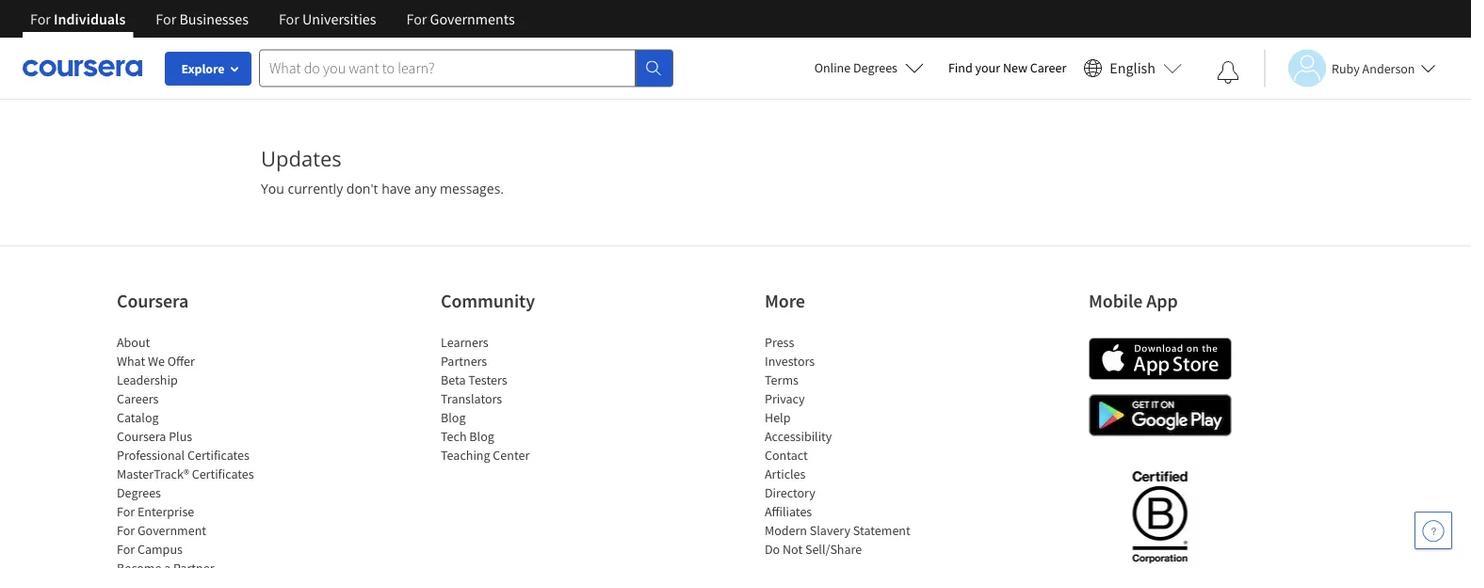 Task type: locate. For each thing, give the bounding box(es) containing it.
do
[[765, 542, 780, 559]]

catalog
[[117, 410, 159, 427]]

1 list from the left
[[117, 333, 277, 569]]

get it on google play image
[[1089, 395, 1232, 437]]

mobile
[[1089, 290, 1143, 313]]

degrees right 'online' at right top
[[853, 59, 898, 76]]

list
[[117, 333, 277, 569], [441, 333, 601, 465], [765, 333, 925, 560]]

3 list from the left
[[765, 333, 925, 560]]

blog
[[441, 410, 466, 427], [469, 429, 494, 446]]

coursera inside "about what we offer leadership careers catalog coursera plus professional certificates mastertrack® certificates degrees for enterprise for government for campus"
[[117, 429, 166, 446]]

blog link
[[441, 410, 466, 427]]

professional
[[117, 447, 185, 464]]

list for community
[[441, 333, 601, 465]]

degrees inside dropdown button
[[853, 59, 898, 76]]

directory
[[765, 485, 816, 502]]

for
[[30, 9, 51, 28], [156, 9, 176, 28], [279, 9, 299, 28], [406, 9, 427, 28], [117, 504, 135, 521], [117, 523, 135, 540], [117, 542, 135, 559]]

directory link
[[765, 485, 816, 502]]

coursera plus link
[[117, 429, 192, 446]]

0 vertical spatial coursera
[[117, 290, 189, 313]]

press link
[[765, 334, 794, 351]]

have
[[382, 180, 411, 198]]

list containing about
[[117, 333, 277, 569]]

list for coursera
[[117, 333, 277, 569]]

1 coursera from the top
[[117, 290, 189, 313]]

app
[[1147, 290, 1178, 313]]

certificates up mastertrack® certificates link
[[187, 447, 250, 464]]

list containing press
[[765, 333, 925, 560]]

learners link
[[441, 334, 488, 351]]

coursera up about
[[117, 290, 189, 313]]

businesses
[[179, 9, 249, 28]]

1 horizontal spatial blog
[[469, 429, 494, 446]]

None search field
[[259, 49, 674, 87]]

affiliates
[[765, 504, 812, 521]]

degrees link
[[117, 485, 161, 502]]

tech blog link
[[441, 429, 494, 446]]

help
[[765, 410, 791, 427]]

What do you want to learn? text field
[[259, 49, 636, 87]]

coursera image
[[23, 53, 142, 83]]

for universities
[[279, 9, 376, 28]]

show notifications image
[[1217, 61, 1240, 84]]

currently
[[288, 180, 343, 198]]

press investors terms privacy help accessibility contact articles directory affiliates modern slavery statement do not sell/share
[[765, 334, 911, 559]]

any
[[414, 180, 437, 198]]

2 list from the left
[[441, 333, 601, 465]]

2 horizontal spatial list
[[765, 333, 925, 560]]

0 vertical spatial degrees
[[853, 59, 898, 76]]

beta testers link
[[441, 372, 507, 389]]

modern slavery statement link
[[765, 523, 911, 540]]

list containing learners
[[441, 333, 601, 465]]

ruby
[[1332, 60, 1360, 77]]

professional certificates link
[[117, 447, 250, 464]]

campus
[[137, 542, 183, 559]]

1 horizontal spatial degrees
[[853, 59, 898, 76]]

government
[[137, 523, 206, 540]]

online degrees button
[[799, 47, 939, 89]]

1 horizontal spatial list
[[441, 333, 601, 465]]

anderson
[[1363, 60, 1415, 77]]

blog up teaching center link at left bottom
[[469, 429, 494, 446]]

0 vertical spatial blog
[[441, 410, 466, 427]]

0 horizontal spatial list
[[117, 333, 277, 569]]

for down the 'degrees' "link"
[[117, 504, 135, 521]]

banner navigation
[[15, 0, 530, 38]]

certificates down professional certificates link
[[192, 466, 254, 483]]

slavery
[[810, 523, 851, 540]]

investors
[[765, 353, 815, 370]]

translators
[[441, 391, 502, 408]]

coursera down "catalog" link on the bottom left of the page
[[117, 429, 166, 446]]

degrees
[[853, 59, 898, 76], [117, 485, 161, 502]]

enterprise
[[137, 504, 194, 521]]

for left "individuals"
[[30, 9, 51, 28]]

teaching center link
[[441, 447, 530, 464]]

0 horizontal spatial degrees
[[117, 485, 161, 502]]

tech
[[441, 429, 467, 446]]

accessibility
[[765, 429, 832, 446]]

catalog link
[[117, 410, 159, 427]]

english
[[1110, 59, 1156, 78]]

accessibility link
[[765, 429, 832, 446]]

blog up tech at bottom left
[[441, 410, 466, 427]]

for up for campus link
[[117, 523, 135, 540]]

what we offer link
[[117, 353, 195, 370]]

for campus link
[[117, 542, 183, 559]]

messages.
[[440, 180, 504, 198]]

online
[[814, 59, 851, 76]]

1 vertical spatial degrees
[[117, 485, 161, 502]]

2 coursera from the top
[[117, 429, 166, 446]]

learners
[[441, 334, 488, 351]]

beta
[[441, 372, 466, 389]]

governments
[[430, 9, 515, 28]]

articles
[[765, 466, 806, 483]]

center
[[493, 447, 530, 464]]

coursera
[[117, 290, 189, 313], [117, 429, 166, 446]]

ruby anderson
[[1332, 60, 1415, 77]]

privacy
[[765, 391, 805, 408]]

we
[[148, 353, 165, 370]]

about
[[117, 334, 150, 351]]

leadership
[[117, 372, 178, 389]]

degrees down "mastertrack®"
[[117, 485, 161, 502]]

1 vertical spatial blog
[[469, 429, 494, 446]]

find your new career link
[[939, 57, 1076, 80]]

for left governments
[[406, 9, 427, 28]]

1 vertical spatial coursera
[[117, 429, 166, 446]]

about link
[[117, 334, 150, 351]]

list item
[[117, 560, 277, 569]]

your
[[975, 59, 1000, 76]]

affiliates link
[[765, 504, 812, 521]]



Task type: vqa. For each thing, say whether or not it's contained in the screenshot.
Help 'link'
yes



Task type: describe. For each thing, give the bounding box(es) containing it.
degrees inside "about what we offer leadership careers catalog coursera plus professional certificates mastertrack® certificates degrees for enterprise for government for campus"
[[117, 485, 161, 502]]

leadership link
[[117, 372, 178, 389]]

testers
[[468, 372, 507, 389]]

statement
[[853, 523, 911, 540]]

teaching
[[441, 447, 490, 464]]

help center image
[[1422, 520, 1445, 543]]

individuals
[[54, 9, 126, 28]]

terms link
[[765, 372, 799, 389]]

careers
[[117, 391, 159, 408]]

0 vertical spatial certificates
[[187, 447, 250, 464]]

translators link
[[441, 391, 502, 408]]

explore button
[[165, 52, 252, 86]]

mastertrack® certificates link
[[117, 466, 254, 483]]

contact link
[[765, 447, 808, 464]]

english button
[[1076, 38, 1190, 99]]

for government link
[[117, 523, 206, 540]]

plus
[[169, 429, 192, 446]]

more
[[765, 290, 805, 313]]

universities
[[302, 9, 376, 28]]

you
[[261, 180, 284, 198]]

terms
[[765, 372, 799, 389]]

explore
[[181, 60, 225, 77]]

find your new career
[[949, 59, 1067, 76]]

ruby anderson button
[[1264, 49, 1436, 87]]

contact
[[765, 447, 808, 464]]

partners link
[[441, 353, 487, 370]]

about what we offer leadership careers catalog coursera plus professional certificates mastertrack® certificates degrees for enterprise for government for campus
[[117, 334, 254, 559]]

do not sell/share link
[[765, 542, 862, 559]]

for left campus
[[117, 542, 135, 559]]

press
[[765, 334, 794, 351]]

for enterprise link
[[117, 504, 194, 521]]

updates
[[261, 144, 342, 172]]

articles link
[[765, 466, 806, 483]]

sell/share
[[805, 542, 862, 559]]

find
[[949, 59, 973, 76]]

for left the businesses
[[156, 9, 176, 28]]

mobile app
[[1089, 290, 1178, 313]]

don't
[[346, 180, 378, 198]]

online degrees
[[814, 59, 898, 76]]

investors link
[[765, 353, 815, 370]]

mastertrack®
[[117, 466, 189, 483]]

what
[[117, 353, 145, 370]]

list for more
[[765, 333, 925, 560]]

career
[[1030, 59, 1067, 76]]

help link
[[765, 410, 791, 427]]

1 vertical spatial certificates
[[192, 466, 254, 483]]

for individuals
[[30, 9, 126, 28]]

learners partners beta testers translators blog tech blog teaching center
[[441, 334, 530, 464]]

new
[[1003, 59, 1028, 76]]

partners
[[441, 353, 487, 370]]

not
[[783, 542, 803, 559]]

community
[[441, 290, 535, 313]]

privacy link
[[765, 391, 805, 408]]

download on the app store image
[[1089, 338, 1232, 381]]

for governments
[[406, 9, 515, 28]]

0 horizontal spatial blog
[[441, 410, 466, 427]]

for businesses
[[156, 9, 249, 28]]

careers link
[[117, 391, 159, 408]]

offer
[[167, 353, 195, 370]]

for left universities
[[279, 9, 299, 28]]

logo of certified b corporation image
[[1121, 461, 1199, 569]]

updates you currently don't have any messages.
[[261, 144, 504, 198]]



